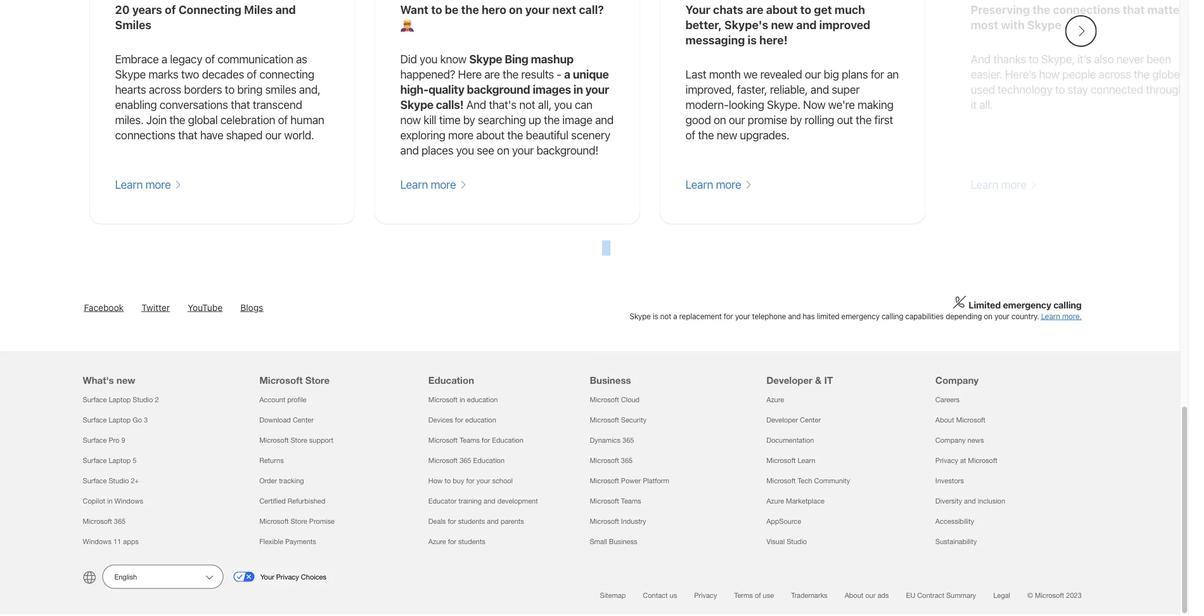 Task type: describe. For each thing, give the bounding box(es) containing it.
know
[[440, 52, 467, 66]]

and right diversity
[[964, 497, 976, 506]]

the right out on the top
[[856, 113, 872, 127]]

microsoft for 'microsoft teams' 'link'
[[590, 497, 619, 506]]

are inside did you know skype bing mashup happened? here are the results -
[[485, 68, 500, 81]]

privacy inside your privacy choices link
[[276, 574, 299, 582]]

the down searching
[[507, 128, 523, 142]]

blogs link
[[240, 303, 263, 313]]

for up microsoft 365 education
[[482, 437, 490, 445]]

azure link
[[767, 396, 784, 404]]

microsoft for microsoft tech community link
[[767, 477, 796, 485]]

surface for surface laptop go 3
[[83, 416, 107, 425]]

new inside your chats are about to get much better, skype's new and improved messaging is here!
[[771, 18, 794, 32]]

0 horizontal spatial that
[[178, 128, 197, 142]]

visual
[[767, 538, 785, 546]]

microsoft teams
[[590, 497, 641, 506]]

join
[[146, 113, 167, 127]]

embrace
[[115, 52, 159, 66]]

how to buy for your school link
[[428, 477, 513, 485]]

skype's
[[725, 18, 769, 32]]

our down looking
[[729, 113, 745, 127]]

have
[[200, 128, 223, 142]]

accessibility
[[936, 518, 974, 526]]

legacy
[[170, 52, 202, 66]]

world.
[[284, 128, 314, 142]]

inclusion
[[978, 497, 1006, 506]]

microsoft in education
[[428, 396, 498, 404]]

contact us
[[643, 592, 677, 600]]

company for company news
[[936, 437, 966, 445]]

skype inside limited emergency calling skype is not a replacement for your telephone and has limited emergency calling capabilities depending on your country. learn more.
[[630, 312, 651, 321]]

more for last month we revealed our big plans for an improved, faster, reliable, and super modern-looking skype. now we're making good on our promise by rolling out the first of the new upgrades.
[[716, 178, 741, 192]]

2 vertical spatial education
[[473, 457, 505, 465]]

windows 11 apps link
[[83, 538, 139, 546]]

platform
[[643, 477, 669, 485]]

microsoft for microsoft power platform link
[[590, 477, 619, 485]]

students for deals
[[458, 518, 485, 526]]

education for microsoft in education
[[467, 396, 498, 404]]

learn for embrace a legacy of communication as skype marks two decades of connecting hearts across borders to bring smiles and, enabling conversations that transcend miles. join the global celebration of human connections that have shaped our world.
[[115, 178, 143, 192]]

years
[[132, 3, 162, 17]]

about for about microsoft
[[936, 416, 954, 425]]

azure marketplace link
[[767, 497, 825, 506]]

of left use
[[755, 592, 761, 600]]

chats
[[713, 3, 744, 17]]

certified
[[259, 497, 286, 506]]

we
[[744, 68, 758, 81]]

microsoft cloud link
[[590, 396, 640, 404]]

high-
[[400, 83, 429, 96]]

education for devices for education
[[465, 416, 496, 425]]

and inside '20 years of connecting miles and smiles'
[[276, 3, 296, 17]]

microsoft right ©
[[1035, 592, 1064, 600]]

microsoft for microsoft 365 education link
[[428, 457, 458, 465]]

training
[[459, 497, 482, 506]]

store for microsoft store promise
[[291, 518, 307, 526]]

accessibility link
[[936, 518, 974, 526]]

cloud
[[621, 396, 640, 404]]

use
[[763, 592, 774, 600]]

now
[[400, 113, 421, 127]]

summary
[[947, 592, 976, 600]]

here
[[458, 68, 482, 81]]

microsoft for microsoft learn link
[[767, 457, 796, 465]]

1 vertical spatial education
[[492, 437, 524, 445]]

enabling
[[115, 98, 157, 112]]

on inside and that's not all, you can now kill time by searching up the image and exploring more about the beautiful scenery and places you see on your background!
[[497, 144, 510, 157]]

store for microsoft store
[[305, 375, 330, 387]]

contract
[[918, 592, 945, 600]]

not inside limited emergency calling skype is not a replacement for your telephone and has limited emergency calling capabilities depending on your country. learn more.
[[660, 312, 671, 321]]

better,
[[686, 18, 722, 32]]

business inside business heading
[[590, 375, 631, 387]]

microsoft 365 education link
[[428, 457, 505, 465]]

teams for microsoft teams
[[621, 497, 641, 506]]

microsoft up news at the bottom right of page
[[956, 416, 986, 425]]

0 vertical spatial calling
[[1054, 300, 1082, 311]]

on inside ​want to be the hero on your next call? 🦸
[[509, 3, 523, 17]]

company heading
[[936, 352, 1090, 390]]

and inside your chats are about to get much better, skype's new and improved messaging is here!
[[796, 18, 817, 32]]

0 vertical spatial that
[[231, 98, 250, 112]]

learn for did you know
[[400, 178, 428, 192]]

our left ads
[[866, 592, 876, 600]]

laptop for 5
[[109, 457, 131, 465]]

and down exploring
[[400, 144, 419, 157]]

in for copilot in windows
[[107, 497, 113, 506]]

educator training and development
[[428, 497, 538, 506]]

limited emergency calling skype is not a replacement for your telephone and has limited emergency calling capabilities depending on your country. learn more.
[[630, 300, 1082, 321]]

&
[[815, 375, 822, 387]]

of up decades
[[205, 52, 215, 66]]

microsoft tech community link
[[767, 477, 850, 485]]

learn more link for did you know
[[400, 177, 467, 193]]

your inside footer resource links element
[[477, 477, 490, 485]]

order tracking
[[259, 477, 304, 485]]

dynamics 365
[[590, 437, 634, 445]]

about microsoft
[[936, 416, 986, 425]]

flexible payments link
[[259, 538, 316, 546]]

1 vertical spatial microsoft 365 link
[[83, 518, 126, 526]]

new inside "what's new" heading
[[117, 375, 135, 387]]

learn more link for embrace a legacy of communication as skype marks two decades of connecting hearts across borders to bring smiles and, enabling conversations that transcend miles. join the global celebration of human connections that have shaped our world.
[[115, 177, 181, 193]]

copilot in windows link
[[83, 497, 143, 506]]

students for azure
[[458, 538, 485, 546]]

a inside embrace a legacy of communication as skype marks two decades of connecting hearts across borders to bring smiles and, enabling conversations that transcend miles. join the global celebration of human connections that have shaped our world.
[[162, 52, 167, 66]]

1 horizontal spatial you
[[456, 144, 474, 157]]

deals for students and parents link
[[428, 518, 524, 526]]

surface for surface laptop 5
[[83, 457, 107, 465]]

more inside and that's not all, you can now kill time by searching up the image and exploring more about the beautiful scenery and places you see on your background!
[[448, 128, 474, 142]]

1 vertical spatial windows
[[83, 538, 112, 546]]

tech
[[798, 477, 812, 485]]

center for microsoft
[[293, 416, 314, 425]]

microsoft for 'microsoft cloud' link
[[590, 396, 619, 404]]

your inside ​want to be the hero on your next call? 🦸
[[525, 3, 550, 17]]

learn more for did you know
[[400, 178, 459, 192]]

©
[[1028, 592, 1033, 600]]

of down transcend
[[278, 113, 288, 127]]

your for your privacy choices
[[260, 574, 274, 582]]

on inside the last month we revealed our big plans for an improved, faster, reliable, and super modern-looking skype. now we're making good on our promise by rolling out the first of the new upgrades.
[[714, 113, 726, 127]]

in inside a unique high-quality background images in your skype calls!
[[574, 83, 583, 96]]

store for microsoft store support
[[291, 437, 307, 445]]

for right deals
[[448, 518, 456, 526]]

teams for microsoft teams for education
[[460, 437, 480, 445]]

your inside a unique high-quality background images in your skype calls!
[[585, 83, 609, 96]]

month
[[709, 68, 741, 81]]

are inside your chats are about to get much better, skype's new and improved messaging is here!
[[746, 3, 764, 17]]

​want
[[400, 3, 429, 17]]

center for developer
[[800, 416, 821, 425]]

facebook
[[84, 303, 124, 313]]

for right devices
[[455, 416, 463, 425]]

about our ads
[[845, 592, 889, 600]]

2
[[155, 396, 159, 404]]

1 horizontal spatial windows
[[115, 497, 143, 506]]

your down limited
[[995, 312, 1010, 321]]

surface pro 9 link
[[83, 437, 125, 445]]

0 horizontal spatial microsoft 365
[[83, 518, 126, 526]]

to inside footer resource links element
[[445, 477, 451, 485]]

microsoft for microsoft store heading
[[259, 375, 303, 387]]

microsoft for microsoft store support 'link'
[[259, 437, 289, 445]]

last month we revealed our big plans for an improved, faster, reliable, and super modern-looking skype. now we're making good on our promise by rolling out the first of the new upgrades.
[[686, 68, 899, 142]]

🦸
[[400, 18, 412, 32]]

of inside the last month we revealed our big plans for an improved, faster, reliable, and super modern-looking skype. now we're making good on our promise by rolling out the first of the new upgrades.
[[686, 128, 696, 142]]

the down 'good'
[[698, 128, 714, 142]]

privacy for privacy link
[[694, 592, 717, 600]]

smiles
[[115, 18, 152, 32]]

account profile
[[259, 396, 307, 404]]

industry
[[621, 518, 646, 526]]

copilot in windows
[[83, 497, 143, 506]]

to inside embrace a legacy of communication as skype marks two decades of connecting hearts across borders to bring smiles and, enabling conversations that transcend miles. join the global celebration of human connections that have shaped our world.
[[225, 83, 235, 96]]

capabilities
[[906, 312, 944, 321]]

privacy for privacy at microsoft
[[936, 457, 959, 465]]

small business
[[590, 538, 637, 546]]

about microsoft link
[[936, 416, 986, 425]]

visual studio link
[[767, 538, 807, 546]]

1 vertical spatial emergency
[[842, 312, 880, 321]]

about for about our ads
[[845, 592, 864, 600]]

mashup
[[531, 52, 574, 66]]

calls!
[[436, 98, 464, 112]]

for down deals for students and parents link
[[448, 538, 456, 546]]

1 vertical spatial business
[[609, 538, 637, 546]]

2023
[[1066, 592, 1082, 600]]

bing
[[505, 52, 529, 66]]

surface for surface studio 2+
[[83, 477, 107, 485]]

to inside your chats are about to get much better, skype's new and improved messaging is here!
[[800, 3, 812, 17]]

company for company
[[936, 375, 979, 387]]

our inside embrace a legacy of communication as skype marks two decades of connecting hearts across borders to bring smiles and, enabling conversations that transcend miles. join the global celebration of human connections that have shaped our world.
[[265, 128, 282, 142]]

studio for visual studio
[[787, 538, 807, 546]]

get
[[814, 3, 832, 17]]

dynamics 365 link
[[590, 437, 634, 445]]

making
[[858, 98, 894, 112]]

of up bring
[[247, 68, 257, 81]]

microsoft down dynamics
[[590, 457, 619, 465]]

microsoft down copilot
[[83, 518, 112, 526]]

your inside and that's not all, you can now kill time by searching up the image and exploring more about the beautiful scenery and places you see on your background!
[[512, 144, 534, 157]]

365 up 11
[[114, 518, 126, 526]]

parents
[[501, 518, 524, 526]]

to inside ​want to be the hero on your next call? 🦸
[[431, 3, 442, 17]]

bring
[[237, 83, 263, 96]]

the up beautiful
[[544, 113, 560, 127]]

english
[[114, 574, 137, 582]]

your chats are about to get much better, skype's new and improved messaging is here!
[[686, 3, 871, 47]]

microsoft for microsoft industry link
[[590, 518, 619, 526]]

for inside the last month we revealed our big plans for an improved, faster, reliable, and super modern-looking skype. now we're making good on our promise by rolling out the first of the new upgrades.
[[871, 68, 884, 81]]

footer resource links element
[[24, 352, 1156, 552]]

country.
[[1012, 312, 1039, 321]]

documentation link
[[767, 437, 814, 445]]

call?
[[579, 3, 604, 17]]

for right buy
[[466, 477, 475, 485]]

good
[[686, 113, 711, 127]]

microsoft for 'microsoft security' link
[[590, 416, 619, 425]]

did you know skype bing mashup happened? here are the results -
[[400, 52, 574, 81]]

promise
[[748, 113, 788, 127]]

contact
[[643, 592, 668, 600]]



Task type: locate. For each thing, give the bounding box(es) containing it.
your down beautiful
[[512, 144, 534, 157]]

5 surface from the top
[[83, 477, 107, 485]]

2 learn more from the left
[[400, 178, 459, 192]]

business heading
[[590, 352, 751, 390]]

0 horizontal spatial new
[[117, 375, 135, 387]]

1 horizontal spatial emergency
[[1003, 300, 1052, 311]]

as
[[296, 52, 307, 66]]

deals
[[428, 518, 446, 526]]

2 horizontal spatial privacy
[[936, 457, 959, 465]]

more down upgrades.
[[716, 178, 741, 192]]

you right all,
[[554, 98, 572, 112]]

our left world.
[[265, 128, 282, 142]]

1 horizontal spatial in
[[460, 396, 465, 404]]

1 vertical spatial calling
[[882, 312, 904, 321]]

is inside limited emergency calling skype is not a replacement for your telephone and has limited emergency calling capabilities depending on your country. learn more.
[[653, 312, 658, 321]]

developer inside heading
[[767, 375, 813, 387]]

0 vertical spatial teams
[[460, 437, 480, 445]]

educator training and development link
[[428, 497, 538, 506]]

by inside and that's not all, you can now kill time by searching up the image and exploring more about the beautiful scenery and places you see on your background!
[[463, 113, 475, 127]]

1 horizontal spatial about
[[936, 416, 954, 425]]

education up microsoft teams for education
[[465, 416, 496, 425]]

students down deals for students and parents link
[[458, 538, 485, 546]]

2 vertical spatial privacy
[[694, 592, 717, 600]]

​want to be the hero on your next call? 🦸
[[400, 3, 604, 32]]

more down time
[[448, 128, 474, 142]]

microsoft down download
[[259, 437, 289, 445]]

not inside and that's not all, you can now kill time by searching up the image and exploring more about the beautiful scenery and places you see on your background!
[[519, 98, 535, 112]]

marketplace
[[786, 497, 825, 506]]

on
[[509, 3, 523, 17], [714, 113, 726, 127], [497, 144, 510, 157], [984, 312, 993, 321]]

about inside your chats are about to get much better, skype's new and improved messaging is here!
[[766, 3, 798, 17]]

documentation
[[767, 437, 814, 445]]

calling up more.
[[1054, 300, 1082, 311]]

privacy left at
[[936, 457, 959, 465]]

1 horizontal spatial is
[[748, 33, 757, 47]]

microsoft 365 link down dynamics 365
[[590, 457, 633, 465]]

new up here! at the top right of the page
[[771, 18, 794, 32]]

images
[[533, 83, 571, 96]]

on down limited
[[984, 312, 993, 321]]

0 horizontal spatial in
[[107, 497, 113, 506]]

messaging
[[686, 33, 745, 47]]

1 vertical spatial not
[[660, 312, 671, 321]]

0 vertical spatial azure
[[767, 396, 784, 404]]

1 learn more link from the left
[[115, 177, 181, 193]]

2 horizontal spatial a
[[673, 312, 677, 321]]

surface laptop 5 link
[[83, 457, 137, 465]]

1 horizontal spatial that
[[231, 98, 250, 112]]

devices for education
[[428, 416, 496, 425]]

certified refurbished
[[259, 497, 325, 506]]

more for embrace a legacy of communication as skype marks two decades of connecting hearts across borders to bring smiles and, enabling conversations that transcend miles. join the global celebration of human connections that have shaped our world.
[[145, 178, 171, 192]]

0 vertical spatial business
[[590, 375, 631, 387]]

studio for surface studio 2+
[[109, 477, 129, 485]]

0 vertical spatial developer
[[767, 375, 813, 387]]

1 vertical spatial store
[[291, 437, 307, 445]]

1 horizontal spatial microsoft 365 link
[[590, 457, 633, 465]]

surface down 'what's'
[[83, 396, 107, 404]]

0 horizontal spatial about
[[845, 592, 864, 600]]

the
[[461, 3, 479, 17], [503, 68, 519, 81], [169, 113, 185, 127], [544, 113, 560, 127], [856, 113, 872, 127], [507, 128, 523, 142], [698, 128, 714, 142]]

0 vertical spatial laptop
[[109, 396, 131, 404]]

teams
[[460, 437, 480, 445], [621, 497, 641, 506]]

about inside footer resource links element
[[936, 416, 954, 425]]

0 horizontal spatial are
[[485, 68, 500, 81]]

0 horizontal spatial about
[[476, 128, 505, 142]]

pro
[[109, 437, 119, 445]]

0 horizontal spatial windows
[[83, 538, 112, 546]]

1 vertical spatial you
[[554, 98, 572, 112]]

and up scenery
[[595, 113, 614, 127]]

on right the see
[[497, 144, 510, 157]]

0 vertical spatial emergency
[[1003, 300, 1052, 311]]

embrace a legacy of communication as skype marks two decades of connecting hearts across borders to bring smiles and, enabling conversations that transcend miles. join the global celebration of human connections that have shaped our world.
[[115, 52, 324, 142]]

1 learn more from the left
[[115, 178, 173, 192]]

did
[[400, 52, 417, 66]]

in up can
[[574, 83, 583, 96]]

0 vertical spatial you
[[420, 52, 438, 66]]

blogs
[[240, 303, 263, 313]]

about inside and that's not all, you can now kill time by searching up the image and exploring more about the beautiful scenery and places you see on your background!
[[476, 128, 505, 142]]

the down bing
[[503, 68, 519, 81]]

your for your chats are about to get much better, skype's new and improved messaging is here!
[[686, 3, 711, 17]]

has
[[803, 312, 815, 321]]

and
[[276, 3, 296, 17], [796, 18, 817, 32], [811, 83, 829, 96], [595, 113, 614, 127], [400, 144, 419, 157], [788, 312, 801, 321], [484, 497, 496, 506], [964, 497, 976, 506], [487, 518, 499, 526]]

your left school
[[477, 477, 490, 485]]

azure for azure link
[[767, 396, 784, 404]]

azure up developer center link
[[767, 396, 784, 404]]

is
[[748, 33, 757, 47], [653, 312, 658, 321]]

1 horizontal spatial center
[[800, 416, 821, 425]]

skype inside a unique high-quality background images in your skype calls!
[[400, 98, 434, 112]]

security
[[621, 416, 647, 425]]

1 vertical spatial is
[[653, 312, 658, 321]]

surface left pro
[[83, 437, 107, 445]]

1 vertical spatial laptop
[[109, 416, 131, 425]]

on inside limited emergency calling skype is not a replacement for your telephone and has limited emergency calling capabilities depending on your country. learn more.
[[984, 312, 993, 321]]

that's
[[489, 98, 517, 112]]

to left buy
[[445, 477, 451, 485]]

a inside limited emergency calling skype is not a replacement for your telephone and has limited emergency calling capabilities depending on your country. learn more.
[[673, 312, 677, 321]]

2 learn more link from the left
[[400, 177, 467, 193]]

are
[[746, 3, 764, 17], [485, 68, 500, 81]]

microsoft down microsoft learn link
[[767, 477, 796, 485]]

365 up microsoft power platform in the bottom of the page
[[621, 457, 633, 465]]

4 surface from the top
[[83, 457, 107, 465]]

surface laptop studio 2
[[83, 396, 159, 404]]

and left parents
[[487, 518, 499, 526]]

education down microsoft teams for education
[[473, 457, 505, 465]]

0 horizontal spatial not
[[519, 98, 535, 112]]

2 vertical spatial azure
[[428, 538, 446, 546]]

to left be
[[431, 3, 442, 17]]

2 developer from the top
[[767, 416, 798, 425]]

that down the 'global' on the top left of the page
[[178, 128, 197, 142]]

developer center link
[[767, 416, 821, 425]]

microsoft 365 up windows 11 apps
[[83, 518, 126, 526]]

1 horizontal spatial calling
[[1054, 300, 1082, 311]]

0 horizontal spatial studio
[[109, 477, 129, 485]]

365 down security
[[623, 437, 634, 445]]

0 vertical spatial students
[[458, 518, 485, 526]]

about left ads
[[845, 592, 864, 600]]

azure up appsource link
[[767, 497, 784, 506]]

studio left 2
[[133, 396, 153, 404]]

and left has
[[788, 312, 801, 321]]

what's new heading
[[83, 352, 244, 390]]

1 surface from the top
[[83, 396, 107, 404]]

company up careers 'link' on the bottom of page
[[936, 375, 979, 387]]

20
[[115, 3, 130, 17]]

ads
[[878, 592, 889, 600]]

more down places
[[431, 178, 456, 192]]

2 laptop from the top
[[109, 416, 131, 425]]

telephone
[[752, 312, 786, 321]]

diversity and inclusion
[[936, 497, 1006, 506]]

studio
[[133, 396, 153, 404], [109, 477, 129, 485], [787, 538, 807, 546]]

2 vertical spatial in
[[107, 497, 113, 506]]

0 vertical spatial store
[[305, 375, 330, 387]]

learn
[[115, 178, 143, 192], [400, 178, 428, 192], [686, 178, 713, 192], [1041, 312, 1060, 321], [798, 457, 816, 465]]

education inside heading
[[428, 375, 474, 387]]

1 vertical spatial about
[[476, 128, 505, 142]]

2 by from the left
[[790, 113, 802, 127]]

about down careers
[[936, 416, 954, 425]]

business
[[590, 375, 631, 387], [609, 538, 637, 546]]

learn more for last month we revealed our big plans for an improved, faster, reliable, and super modern-looking skype. now we're making good on our promise by rolling out the first of the new upgrades.
[[686, 178, 744, 192]]

privacy left choices
[[276, 574, 299, 582]]

teams up microsoft 365 education
[[460, 437, 480, 445]]

1 by from the left
[[463, 113, 475, 127]]

1 laptop from the top
[[109, 396, 131, 404]]

0 vertical spatial in
[[574, 83, 583, 96]]

is left replacement
[[653, 312, 658, 321]]

1 horizontal spatial not
[[660, 312, 671, 321]]

0 horizontal spatial calling
[[882, 312, 904, 321]]

next
[[553, 3, 576, 17]]

1 vertical spatial a
[[564, 68, 571, 81]]

skype
[[469, 52, 502, 66], [115, 68, 146, 81], [400, 98, 434, 112], [630, 312, 651, 321]]

1 vertical spatial students
[[458, 538, 485, 546]]

surface for surface laptop studio 2
[[83, 396, 107, 404]]

1 horizontal spatial learn more
[[400, 178, 459, 192]]

0 horizontal spatial privacy
[[276, 574, 299, 582]]

1 horizontal spatial teams
[[621, 497, 641, 506]]

your privacy choices link
[[233, 573, 342, 583]]

california consumer privacy act (ccpa) opt-out icon image
[[233, 573, 260, 583]]

laptop left 5
[[109, 457, 131, 465]]

1 horizontal spatial studio
[[133, 396, 153, 404]]

new inside the last month we revealed our big plans for an improved, faster, reliable, and super modern-looking skype. now we're making good on our promise by rolling out the first of the new upgrades.
[[717, 128, 737, 142]]

company inside heading
[[936, 375, 979, 387]]

learn inside limited emergency calling skype is not a replacement for your telephone and has limited emergency calling capabilities depending on your country. learn more.
[[1041, 312, 1060, 321]]

on right hero
[[509, 3, 523, 17]]

flexible
[[259, 538, 283, 546]]

1 vertical spatial microsoft 365
[[83, 518, 126, 526]]

1 vertical spatial that
[[178, 128, 197, 142]]

windows left 11
[[83, 538, 112, 546]]

2 company from the top
[[936, 437, 966, 445]]

microsoft right at
[[968, 457, 998, 465]]

microsoft store heading
[[259, 352, 413, 390]]

2 center from the left
[[800, 416, 821, 425]]

developer & it heading
[[767, 352, 920, 390]]

results
[[521, 68, 554, 81]]

education up "microsoft in education" link
[[428, 375, 474, 387]]

your privacy choices
[[260, 574, 326, 582]]

1 horizontal spatial about
[[766, 3, 798, 17]]

for
[[871, 68, 884, 81], [724, 312, 733, 321], [455, 416, 463, 425], [482, 437, 490, 445], [466, 477, 475, 485], [448, 518, 456, 526], [448, 538, 456, 546]]

studio right 'visual'
[[787, 538, 807, 546]]

microsoft 365 down dynamics 365
[[590, 457, 633, 465]]

2 horizontal spatial in
[[574, 83, 583, 96]]

2 vertical spatial store
[[291, 518, 307, 526]]

2+
[[131, 477, 139, 485]]

1 horizontal spatial privacy
[[694, 592, 717, 600]]

new up surface laptop studio 2
[[117, 375, 135, 387]]

0 vertical spatial about
[[936, 416, 954, 425]]

by inside the last month we revealed our big plans for an improved, faster, reliable, and super modern-looking skype. now we're making good on our promise by rolling out the first of the new upgrades.
[[790, 113, 802, 127]]

0 vertical spatial are
[[746, 3, 764, 17]]

microsoft up 'microsoft industry'
[[590, 497, 619, 506]]

studio left 2+ in the bottom of the page
[[109, 477, 129, 485]]

microsoft up 'microsoft security' link
[[590, 396, 619, 404]]

0 horizontal spatial your
[[260, 574, 274, 582]]

1 vertical spatial are
[[485, 68, 500, 81]]

0 vertical spatial not
[[519, 98, 535, 112]]

sustainability
[[936, 538, 977, 546]]

is down skype's
[[748, 33, 757, 47]]

learn for last month we revealed our big plans for an improved, faster, reliable, and super modern-looking skype. now we're making good on our promise by rolling out the first of the new upgrades.
[[686, 178, 713, 192]]

0 horizontal spatial emergency
[[842, 312, 880, 321]]

2 vertical spatial a
[[673, 312, 677, 321]]

investors link
[[936, 477, 964, 485]]

0 horizontal spatial center
[[293, 416, 314, 425]]

laptop for go
[[109, 416, 131, 425]]

learn more. link
[[1041, 312, 1082, 321]]

background
[[467, 83, 530, 96]]

learn inside footer resource links element
[[798, 457, 816, 465]]

to left get
[[800, 3, 812, 17]]

2 horizontal spatial learn more
[[686, 178, 744, 192]]

your inside your chats are about to get much better, skype's new and improved messaging is here!
[[686, 3, 711, 17]]

2 vertical spatial new
[[117, 375, 135, 387]]

1 vertical spatial your
[[260, 574, 274, 582]]

calling left the capabilities
[[882, 312, 904, 321]]

connections
[[115, 128, 175, 142]]

to down decades
[[225, 83, 235, 96]]

store left the support at the bottom of page
[[291, 437, 307, 445]]

0 horizontal spatial you
[[420, 52, 438, 66]]

365 up how to buy for your school link
[[460, 457, 471, 465]]

skype.
[[767, 98, 801, 112]]

1 center from the left
[[293, 416, 314, 425]]

calling
[[1054, 300, 1082, 311], [882, 312, 904, 321]]

3 learn more from the left
[[686, 178, 744, 192]]

1 vertical spatial teams
[[621, 497, 641, 506]]

microsoft for 'microsoft teams for education' link on the bottom left
[[428, 437, 458, 445]]

azure
[[767, 396, 784, 404], [767, 497, 784, 506], [428, 538, 446, 546]]

devices
[[428, 416, 453, 425]]

your down unique
[[585, 83, 609, 96]]

transcend
[[253, 98, 302, 112]]

in for microsoft in education
[[460, 396, 465, 404]]

0 vertical spatial windows
[[115, 497, 143, 506]]

1 horizontal spatial by
[[790, 113, 802, 127]]

0 vertical spatial microsoft 365
[[590, 457, 633, 465]]

3 surface from the top
[[83, 437, 107, 445]]

surface laptop go 3
[[83, 416, 148, 425]]

a inside a unique high-quality background images in your skype calls!
[[564, 68, 571, 81]]

store inside microsoft store heading
[[305, 375, 330, 387]]

more
[[448, 128, 474, 142], [145, 178, 171, 192], [431, 178, 456, 192], [716, 178, 741, 192]]

microsoft up small at the bottom of the page
[[590, 518, 619, 526]]

more.
[[1062, 312, 1082, 321]]

returns link
[[259, 457, 284, 465]]

payments
[[285, 538, 316, 546]]

and inside limited emergency calling skype is not a replacement for your telephone and has limited emergency calling capabilities depending on your country. learn more.
[[788, 312, 801, 321]]

about up the see
[[476, 128, 505, 142]]

1 horizontal spatial new
[[717, 128, 737, 142]]

education up devices for education
[[467, 396, 498, 404]]

borders
[[184, 83, 222, 96]]

2 horizontal spatial studio
[[787, 538, 807, 546]]

here!
[[760, 33, 788, 47]]

windows down 2+ in the bottom of the page
[[115, 497, 143, 506]]

dynamics
[[590, 437, 621, 445]]

1 vertical spatial azure
[[767, 497, 784, 506]]

more for did you know
[[431, 178, 456, 192]]

for inside limited emergency calling skype is not a replacement for your telephone and has limited emergency calling capabilities depending on your country. learn more.
[[724, 312, 733, 321]]

microsoft industry
[[590, 518, 646, 526]]

privacy inside footer resource links element
[[936, 457, 959, 465]]

center up documentation
[[800, 416, 821, 425]]

1 developer from the top
[[767, 375, 813, 387]]

2 horizontal spatial you
[[554, 98, 572, 112]]

about
[[936, 416, 954, 425], [845, 592, 864, 600]]

more down connections
[[145, 178, 171, 192]]

1 company from the top
[[936, 375, 979, 387]]

microsoft up how
[[428, 457, 458, 465]]

happened?
[[400, 68, 455, 81]]

we're
[[828, 98, 855, 112]]

our left big
[[805, 68, 821, 81]]

laptop for studio
[[109, 396, 131, 404]]

microsoft up dynamics
[[590, 416, 619, 425]]

of inside '20 years of connecting miles and smiles'
[[165, 3, 176, 17]]

1 horizontal spatial microsoft 365
[[590, 457, 633, 465]]

microsoft up devices
[[428, 396, 458, 404]]

you inside did you know skype bing mashup happened? here are the results -
[[420, 52, 438, 66]]

in right copilot
[[107, 497, 113, 506]]

microsoft tech community
[[767, 477, 850, 485]]

developer up azure link
[[767, 375, 813, 387]]

that up celebration
[[231, 98, 250, 112]]

surface up copilot
[[83, 477, 107, 485]]

and right training
[[484, 497, 496, 506]]

are up the background
[[485, 68, 500, 81]]

the inside embrace a legacy of communication as skype marks two decades of connecting hearts across borders to bring smiles and, enabling conversations that transcend miles. join the global celebration of human connections that have shaped our world.
[[169, 113, 185, 127]]

azure down deals
[[428, 538, 446, 546]]

and down get
[[796, 18, 817, 32]]

and right miles
[[276, 3, 296, 17]]

1 horizontal spatial learn more link
[[400, 177, 467, 193]]

laptop up surface laptop go 3 on the bottom of the page
[[109, 396, 131, 404]]

3 learn more link from the left
[[686, 177, 752, 193]]

microsoft for "microsoft in education" link
[[428, 396, 458, 404]]

surface for surface pro 9
[[83, 437, 107, 445]]

hearts
[[115, 83, 146, 96]]

across
[[149, 83, 181, 96]]

skype inside did you know skype bing mashup happened? here are the results -
[[469, 52, 502, 66]]

sustainability link
[[936, 538, 977, 546]]

skype inside embrace a legacy of communication as skype marks two decades of connecting hearts across borders to bring smiles and, enabling conversations that transcend miles. join the global celebration of human connections that have shaped our world.
[[115, 68, 146, 81]]

improved,
[[686, 83, 734, 96]]

microsoft down devices
[[428, 437, 458, 445]]

laptop left go
[[109, 416, 131, 425]]

is inside your chats are about to get much better, skype's new and improved messaging is here!
[[748, 33, 757, 47]]

microsoft up microsoft teams
[[590, 477, 619, 485]]

and inside the last month we revealed our big plans for an improved, faster, reliable, and super modern-looking skype. now we're making good on our promise by rolling out the first of the new upgrades.
[[811, 83, 829, 96]]

windows 11 apps
[[83, 538, 139, 546]]

1 vertical spatial developer
[[767, 416, 798, 425]]

0 horizontal spatial a
[[162, 52, 167, 66]]

store up the profile
[[305, 375, 330, 387]]

0 vertical spatial studio
[[133, 396, 153, 404]]

azure for azure for students
[[428, 538, 446, 546]]

microsoft teams for education
[[428, 437, 524, 445]]

the inside did you know skype bing mashup happened? here are the results -
[[503, 68, 519, 81]]

careers
[[936, 396, 960, 404]]

0 vertical spatial education
[[428, 375, 474, 387]]

0 vertical spatial education
[[467, 396, 498, 404]]

you up happened?
[[420, 52, 438, 66]]

the inside ​want to be the hero on your next call? 🦸
[[461, 3, 479, 17]]

2 horizontal spatial new
[[771, 18, 794, 32]]

your down flexible
[[260, 574, 274, 582]]

for right replacement
[[724, 312, 733, 321]]

1 vertical spatial new
[[717, 128, 737, 142]]

microsoft teams link
[[590, 497, 641, 506]]

3 laptop from the top
[[109, 457, 131, 465]]

1 vertical spatial company
[[936, 437, 966, 445]]

0 horizontal spatial is
[[653, 312, 658, 321]]

in up devices for education
[[460, 396, 465, 404]]

conversations
[[160, 98, 228, 112]]

buy
[[453, 477, 464, 485]]

developer & it
[[767, 375, 833, 387]]

education heading
[[428, 352, 582, 390]]

your left telephone
[[735, 312, 750, 321]]

skype up the "hearts"
[[115, 68, 146, 81]]

2 vertical spatial laptop
[[109, 457, 131, 465]]

0 horizontal spatial microsoft 365 link
[[83, 518, 126, 526]]

learn more for embrace a legacy of communication as skype marks two decades of connecting hearts across borders to bring smiles and, enabling conversations that transcend miles. join the global celebration of human connections that have shaped our world.
[[115, 178, 173, 192]]

company news
[[936, 437, 984, 445]]

1 vertical spatial education
[[465, 416, 496, 425]]

azure for azure marketplace
[[767, 497, 784, 506]]

privacy link
[[694, 592, 717, 600]]

surface laptop go 3 link
[[83, 416, 148, 425]]

microsoft for microsoft store promise link
[[259, 518, 289, 526]]

microsoft inside heading
[[259, 375, 303, 387]]

2 surface from the top
[[83, 416, 107, 425]]

3
[[144, 416, 148, 425]]

1 vertical spatial about
[[845, 592, 864, 600]]

1 horizontal spatial are
[[746, 3, 764, 17]]

a right -
[[564, 68, 571, 81]]

your up better,
[[686, 3, 711, 17]]

0 horizontal spatial teams
[[460, 437, 480, 445]]

company down about microsoft
[[936, 437, 966, 445]]

new
[[771, 18, 794, 32], [717, 128, 737, 142], [117, 375, 135, 387]]

developer for developer & it
[[767, 375, 813, 387]]

learn more link for last month we revealed our big plans for an improved, faster, reliable, and super modern-looking skype. now we're making good on our promise by rolling out the first of the new upgrades.
[[686, 177, 752, 193]]

choices
[[301, 574, 326, 582]]

0 vertical spatial about
[[766, 3, 798, 17]]

store up payments
[[291, 518, 307, 526]]

1 horizontal spatial a
[[564, 68, 571, 81]]

9
[[121, 437, 125, 445]]

1 vertical spatial privacy
[[276, 574, 299, 582]]

and that's not all, you can now kill time by searching up the image and exploring more about the beautiful scenery and places you see on your background!
[[400, 98, 614, 157]]

developer for developer center
[[767, 416, 798, 425]]



Task type: vqa. For each thing, say whether or not it's contained in the screenshot.
anytime,
no



